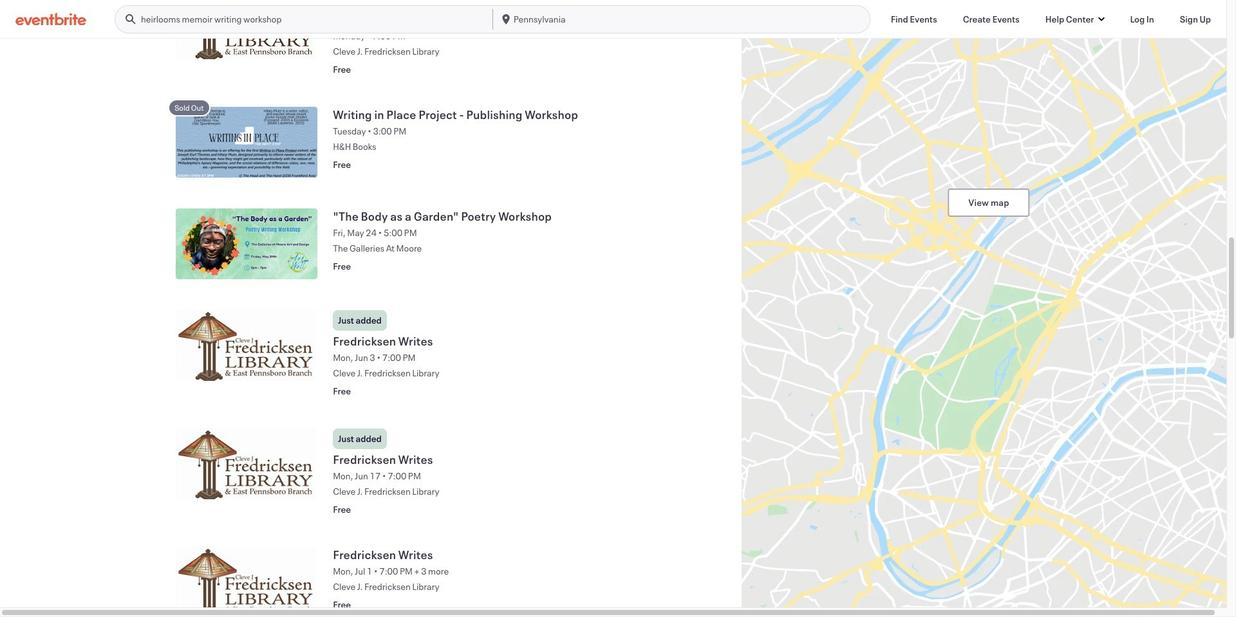 Task type: locate. For each thing, give the bounding box(es) containing it.
writing in place project - publishing workshop primary image image
[[176, 107, 318, 178]]

sign up element
[[1181, 13, 1212, 25]]

"the body as a garden" poetry workshop primary image image
[[176, 209, 318, 280]]

create events element
[[964, 13, 1020, 25]]

eventbrite image
[[15, 13, 86, 25]]

fredricksen writes primary image image
[[176, 0, 318, 59], [176, 311, 318, 382], [176, 429, 318, 500], [176, 548, 318, 618]]



Task type: vqa. For each thing, say whether or not it's contained in the screenshot.
4th Fredricksen Writes Primary Image from the bottom of the page
yes



Task type: describe. For each thing, give the bounding box(es) containing it.
4 fredricksen writes primary image image from the top
[[176, 548, 318, 618]]

1 fredricksen writes primary image image from the top
[[176, 0, 318, 59]]

log in element
[[1131, 13, 1155, 25]]

2 fredricksen writes primary image image from the top
[[176, 311, 318, 382]]

find events element
[[891, 13, 938, 25]]

3 fredricksen writes primary image image from the top
[[176, 429, 318, 500]]



